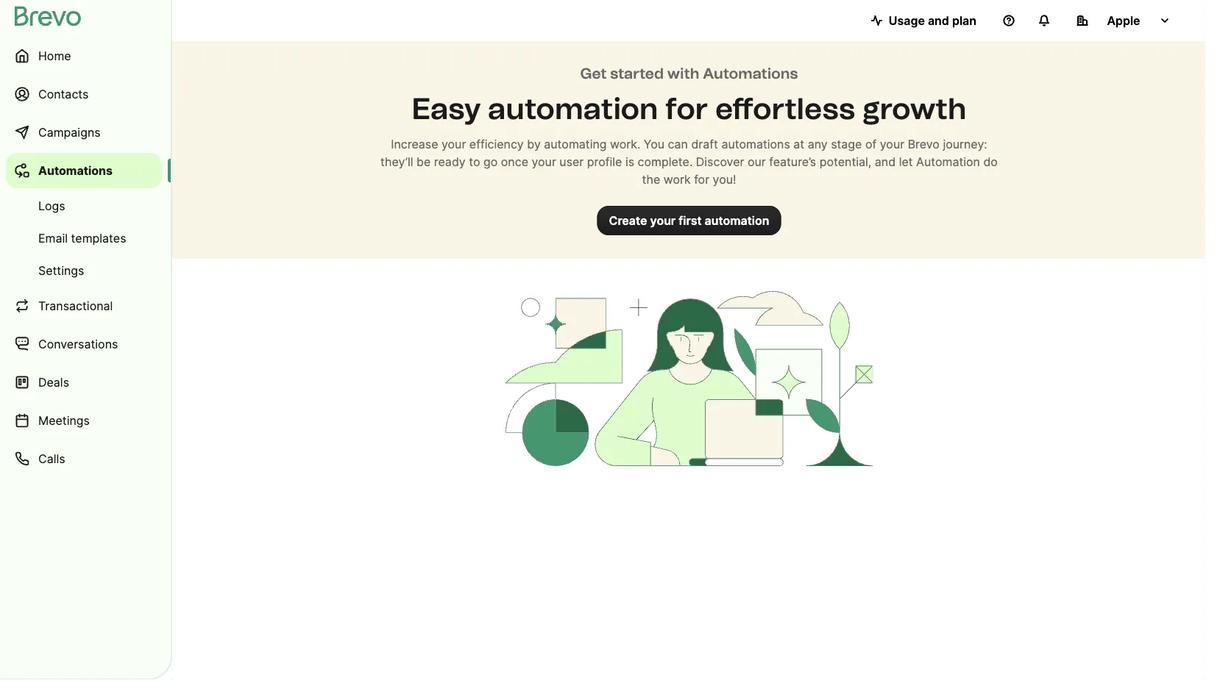 Task type: describe. For each thing, give the bounding box(es) containing it.
let
[[899, 155, 913, 169]]

to
[[469, 155, 480, 169]]

easy automation for effortless growth
[[412, 91, 967, 127]]

automating
[[544, 137, 607, 151]]

meetings link
[[6, 403, 162, 439]]

create your first automation button
[[597, 206, 781, 236]]

they'll
[[381, 155, 413, 169]]

effortless
[[715, 91, 856, 127]]

home
[[38, 49, 71, 63]]

your inside "button"
[[650, 213, 676, 228]]

automation inside "button"
[[705, 213, 770, 228]]

increase your efficiency by automating work. you can draft automations at any stage of your brevo journey: they'll be ready to go once your user profile is complete. discover our feature's potential, and let automation do the work for you!
[[381, 137, 998, 187]]

potential,
[[820, 155, 872, 169]]

first
[[679, 213, 702, 228]]

email
[[38, 231, 68, 246]]

increase
[[391, 137, 438, 151]]

your down by
[[532, 155, 556, 169]]

usage
[[889, 13, 925, 28]]

automations inside automations link
[[38, 163, 113, 178]]

by
[[527, 137, 541, 151]]

logs
[[38, 199, 65, 213]]

and inside increase your efficiency by automating work. you can draft automations at any stage of your brevo journey: they'll be ready to go once your user profile is complete. discover our feature's potential, and let automation do the work for you!
[[875, 155, 896, 169]]

get
[[580, 65, 607, 82]]

usage and plan button
[[860, 6, 989, 35]]

at
[[794, 137, 805, 151]]

conversations link
[[6, 327, 162, 362]]

our
[[748, 155, 766, 169]]

efficiency
[[470, 137, 524, 151]]

work
[[664, 172, 691, 187]]

templates
[[71, 231, 126, 246]]

campaigns link
[[6, 115, 162, 150]]

easy
[[412, 91, 481, 127]]

automation
[[917, 155, 981, 169]]

work.
[[610, 137, 641, 151]]

can
[[668, 137, 688, 151]]

of
[[866, 137, 877, 151]]

feature's
[[770, 155, 817, 169]]

0 vertical spatial automations
[[703, 65, 798, 82]]

settings link
[[6, 256, 162, 286]]

you
[[644, 137, 665, 151]]

ready
[[434, 155, 466, 169]]

apple button
[[1065, 6, 1183, 35]]

your up ready
[[442, 137, 466, 151]]

and inside usage and plan button
[[928, 13, 950, 28]]



Task type: locate. For each thing, give the bounding box(es) containing it.
discover
[[696, 155, 745, 169]]

automation
[[488, 91, 659, 127], [705, 213, 770, 228]]

and left plan
[[928, 13, 950, 28]]

profile
[[587, 155, 622, 169]]

any
[[808, 137, 828, 151]]

0 horizontal spatial automation
[[488, 91, 659, 127]]

you!
[[713, 172, 737, 187]]

for inside increase your efficiency by automating work. you can draft automations at any stage of your brevo journey: they'll be ready to go once your user profile is complete. discover our feature's potential, and let automation do the work for you!
[[694, 172, 710, 187]]

growth
[[863, 91, 967, 127]]

with
[[667, 65, 700, 82]]

your left first
[[650, 213, 676, 228]]

calls
[[38, 452, 65, 466]]

stage
[[831, 137, 862, 151]]

started
[[610, 65, 664, 82]]

1 vertical spatial automation
[[705, 213, 770, 228]]

meetings
[[38, 414, 90, 428]]

0 horizontal spatial automations
[[38, 163, 113, 178]]

settings
[[38, 264, 84, 278]]

transactional link
[[6, 289, 162, 324]]

draft
[[692, 137, 718, 151]]

1 horizontal spatial automation
[[705, 213, 770, 228]]

email templates
[[38, 231, 126, 246]]

get started with automations
[[580, 65, 798, 82]]

journey:
[[943, 137, 988, 151]]

user
[[560, 155, 584, 169]]

automations link
[[6, 153, 162, 188]]

be
[[417, 155, 431, 169]]

1 vertical spatial for
[[694, 172, 710, 187]]

automations up effortless
[[703, 65, 798, 82]]

for
[[666, 91, 708, 127], [694, 172, 710, 187]]

for down the get started with automations
[[666, 91, 708, 127]]

logs link
[[6, 191, 162, 221]]

automations
[[703, 65, 798, 82], [38, 163, 113, 178]]

plan
[[953, 13, 977, 28]]

1 horizontal spatial automations
[[703, 65, 798, 82]]

deals
[[38, 375, 69, 390]]

and
[[928, 13, 950, 28], [875, 155, 896, 169]]

apple
[[1108, 13, 1141, 28]]

conversations
[[38, 337, 118, 352]]

0 vertical spatial for
[[666, 91, 708, 127]]

brevo
[[908, 137, 940, 151]]

contacts link
[[6, 77, 162, 112]]

campaigns
[[38, 125, 101, 140]]

0 vertical spatial and
[[928, 13, 950, 28]]

do
[[984, 155, 998, 169]]

calls link
[[6, 442, 162, 477]]

0 vertical spatial automation
[[488, 91, 659, 127]]

automations up logs link
[[38, 163, 113, 178]]

usage and plan
[[889, 13, 977, 28]]

home link
[[6, 38, 162, 74]]

create your first automation
[[609, 213, 770, 228]]

1 vertical spatial automations
[[38, 163, 113, 178]]

automations
[[722, 137, 791, 151]]

is
[[626, 155, 635, 169]]

automation down you!
[[705, 213, 770, 228]]

1 vertical spatial and
[[875, 155, 896, 169]]

0 horizontal spatial and
[[875, 155, 896, 169]]

once
[[501, 155, 529, 169]]

email templates link
[[6, 224, 162, 253]]

1 horizontal spatial and
[[928, 13, 950, 28]]

contacts
[[38, 87, 89, 101]]

automation up automating at the top
[[488, 91, 659, 127]]

create
[[609, 213, 647, 228]]

your
[[442, 137, 466, 151], [880, 137, 905, 151], [532, 155, 556, 169], [650, 213, 676, 228]]

your right of on the top of page
[[880, 137, 905, 151]]

go
[[484, 155, 498, 169]]

complete.
[[638, 155, 693, 169]]

the
[[642, 172, 661, 187]]

deals link
[[6, 365, 162, 400]]

transactional
[[38, 299, 113, 313]]

and left let in the right of the page
[[875, 155, 896, 169]]

for left you!
[[694, 172, 710, 187]]



Task type: vqa. For each thing, say whether or not it's contained in the screenshot.
Deals
yes



